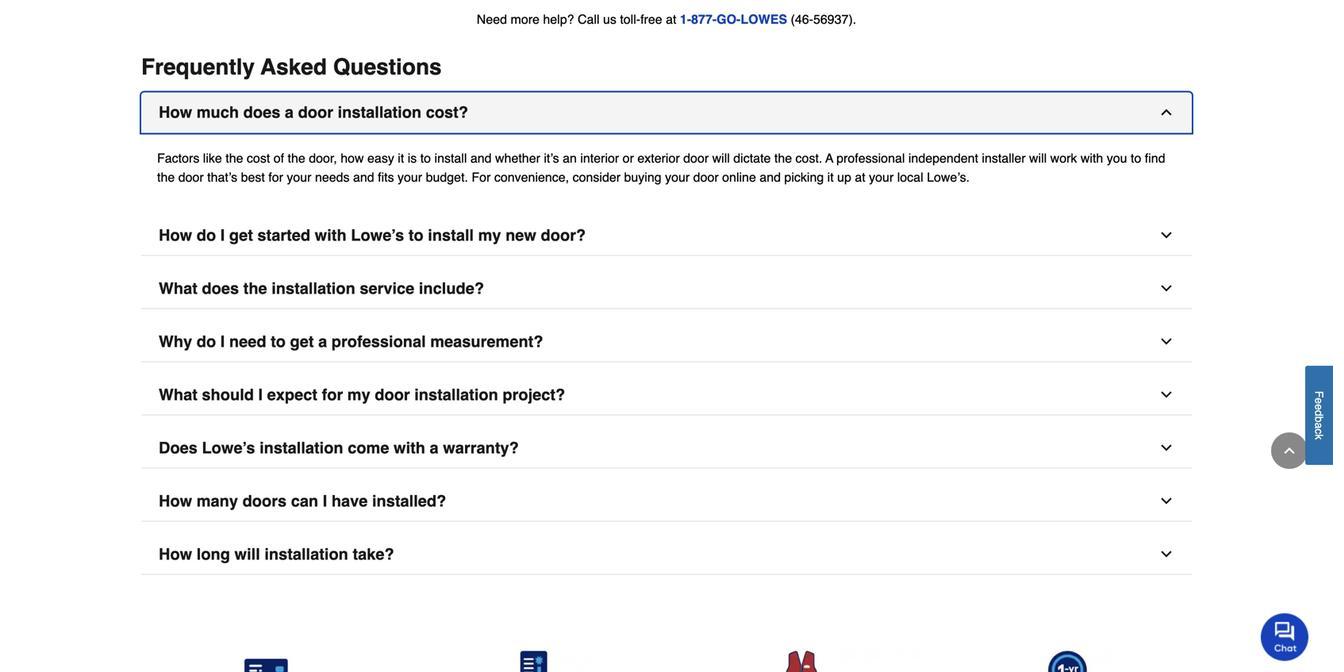 Task type: describe. For each thing, give the bounding box(es) containing it.
up
[[837, 170, 851, 184]]

a up k
[[1313, 423, 1326, 429]]

1-
[[680, 12, 691, 26]]

doors
[[243, 492, 287, 510]]

it's
[[544, 151, 559, 165]]

(46-
[[791, 12, 813, 26]]

measurement?
[[430, 332, 543, 351]]

to inside how do i get started with lowe's to install my new door? button
[[409, 226, 424, 244]]

0 horizontal spatial and
[[353, 170, 374, 184]]

does lowe's installation come with a warranty?
[[159, 439, 519, 457]]

k
[[1313, 434, 1326, 440]]

the right like
[[226, 151, 243, 165]]

us
[[603, 12, 617, 26]]

do for why
[[197, 332, 216, 351]]

56937).
[[813, 12, 856, 26]]

how for how many doors can i have installed?
[[159, 492, 192, 510]]

that's
[[207, 170, 237, 184]]

can
[[291, 492, 318, 510]]

for
[[472, 170, 491, 184]]

how much does a door installation cost? button
[[141, 92, 1192, 133]]

free
[[641, 12, 662, 26]]

0 horizontal spatial it
[[398, 151, 404, 165]]

fits
[[378, 170, 394, 184]]

what should i expect for my door installation project?
[[159, 386, 565, 404]]

lowe's.
[[927, 170, 970, 184]]

the inside button
[[243, 279, 267, 297]]

to left find
[[1131, 151, 1142, 165]]

much
[[197, 103, 239, 121]]

come
[[348, 439, 389, 457]]

best
[[241, 170, 265, 184]]

how much does a door installation cost?
[[159, 103, 468, 121]]

installation up warranty?
[[414, 386, 498, 404]]

1 horizontal spatial does
[[243, 103, 280, 121]]

chevron up image inside scroll to top element
[[1282, 443, 1298, 459]]

scroll to top element
[[1271, 433, 1308, 469]]

how for how do i get started with lowe's to install my new door?
[[159, 226, 192, 244]]

a dark blue background check icon. image
[[412, 651, 654, 672]]

picking
[[784, 170, 824, 184]]

how do i get started with lowe's to install my new door? button
[[141, 215, 1192, 256]]

installed?
[[372, 492, 446, 510]]

1 your from the left
[[287, 170, 311, 184]]

you
[[1107, 151, 1127, 165]]

f e e d b a c k button
[[1306, 366, 1333, 465]]

how long will installation take?
[[159, 545, 394, 563]]

1 horizontal spatial it
[[827, 170, 834, 184]]

1-877-go-lowes link
[[680, 12, 787, 26]]

interior
[[580, 151, 619, 165]]

of
[[274, 151, 284, 165]]

door down 'factors'
[[178, 170, 204, 184]]

convenience,
[[494, 170, 569, 184]]

cost?
[[426, 103, 468, 121]]

install inside button
[[428, 226, 474, 244]]

a
[[826, 151, 833, 165]]

1 horizontal spatial will
[[712, 151, 730, 165]]

dictate
[[734, 151, 771, 165]]

new
[[506, 226, 536, 244]]

an
[[563, 151, 577, 165]]

2 horizontal spatial and
[[760, 170, 781, 184]]

a dark blue credit card icon. image
[[144, 651, 386, 672]]

lowes
[[741, 12, 787, 26]]

4 your from the left
[[869, 170, 894, 184]]

with inside button
[[315, 226, 347, 244]]

for inside factors like the cost of the door, how easy it is to install and whether it's an interior or exterior door will dictate the cost. a professional independent installer will work with you to find the door that's best for your needs and fits your budget. for convenience, consider buying your door online and picking it up at your local lowe's.
[[268, 170, 283, 184]]

started
[[257, 226, 310, 244]]

1 horizontal spatial get
[[290, 332, 314, 351]]

cost
[[247, 151, 270, 165]]

include?
[[419, 279, 484, 297]]

a down 'frequently asked questions'
[[285, 103, 294, 121]]

to right is
[[420, 151, 431, 165]]

questions
[[333, 54, 442, 80]]

have
[[332, 492, 368, 510]]

c
[[1313, 429, 1326, 434]]

1 e from the top
[[1313, 398, 1326, 404]]

should
[[202, 386, 254, 404]]

0 vertical spatial at
[[666, 12, 677, 26]]

my inside the what should i expect for my door installation project? button
[[347, 386, 370, 404]]

a blue 1-year labor warranty icon. image
[[947, 651, 1189, 672]]

0 vertical spatial get
[[229, 226, 253, 244]]

service
[[360, 279, 415, 297]]

why
[[159, 332, 192, 351]]

factors like the cost of the door, how easy it is to install and whether it's an interior or exterior door will dictate the cost. a professional independent installer will work with you to find the door that's best for your needs and fits your budget. for convenience, consider buying your door online and picking it up at your local lowe's.
[[157, 151, 1166, 184]]

whether
[[495, 151, 540, 165]]

factors
[[157, 151, 199, 165]]

frequently asked questions
[[141, 54, 442, 80]]

how long will installation take? button
[[141, 534, 1192, 575]]

the down 'factors'
[[157, 170, 175, 184]]

need
[[229, 332, 266, 351]]

door,
[[309, 151, 337, 165]]

chevron down image for door
[[1159, 387, 1175, 403]]

project?
[[503, 386, 565, 404]]

more
[[511, 12, 540, 26]]

like
[[203, 151, 222, 165]]

door left online
[[693, 170, 719, 184]]

what should i expect for my door installation project? button
[[141, 375, 1192, 415]]

door up come
[[375, 386, 410, 404]]

chevron down image for how do i get started with lowe's to install my new door?
[[1159, 227, 1175, 243]]

with inside factors like the cost of the door, how easy it is to install and whether it's an interior or exterior door will dictate the cost. a professional independent installer will work with you to find the door that's best for your needs and fits your budget. for convenience, consider buying your door online and picking it up at your local lowe's.
[[1081, 151, 1103, 165]]

find
[[1145, 151, 1166, 165]]

expect
[[267, 386, 317, 404]]

budget.
[[426, 170, 468, 184]]

chevron down image inside how long will installation take? button
[[1159, 546, 1175, 562]]

call
[[578, 12, 600, 26]]

do for how
[[197, 226, 216, 244]]

877-
[[691, 12, 717, 26]]

i for need
[[220, 332, 225, 351]]

local
[[897, 170, 923, 184]]

toll-
[[620, 12, 641, 26]]

door up door,
[[298, 103, 333, 121]]

at inside factors like the cost of the door, how easy it is to install and whether it's an interior or exterior door will dictate the cost. a professional independent installer will work with you to find the door that's best for your needs and fits your budget. for convenience, consider buying your door online and picking it up at your local lowe's.
[[855, 170, 866, 184]]

i for expect
[[258, 386, 263, 404]]

need
[[477, 12, 507, 26]]

long
[[197, 545, 230, 563]]

take?
[[353, 545, 394, 563]]

d
[[1313, 410, 1326, 417]]

chevron up image inside how much does a door installation cost? button
[[1159, 104, 1175, 120]]



Task type: locate. For each thing, give the bounding box(es) containing it.
for down of
[[268, 170, 283, 184]]

1 chevron down image from the top
[[1159, 227, 1175, 243]]

how left 'much'
[[159, 103, 192, 121]]

a left warranty?
[[430, 439, 439, 457]]

1 horizontal spatial professional
[[837, 151, 905, 165]]

a
[[285, 103, 294, 121], [318, 332, 327, 351], [1313, 423, 1326, 429], [430, 439, 439, 457]]

2 your from the left
[[398, 170, 422, 184]]

will left work
[[1029, 151, 1047, 165]]

1 how from the top
[[159, 103, 192, 121]]

installation down can
[[265, 545, 348, 563]]

get up "expect"
[[290, 332, 314, 351]]

door right exterior
[[683, 151, 709, 165]]

how do i get started with lowe's to install my new door?
[[159, 226, 586, 244]]

e up b
[[1313, 404, 1326, 410]]

and down how at top left
[[353, 170, 374, 184]]

chevron down image for installed?
[[1159, 493, 1175, 509]]

does
[[159, 439, 198, 457]]

e up d
[[1313, 398, 1326, 404]]

f
[[1313, 391, 1326, 398]]

1 vertical spatial chevron up image
[[1282, 443, 1298, 459]]

how many doors can i have installed?
[[159, 492, 446, 510]]

professional
[[837, 151, 905, 165], [332, 332, 426, 351]]

1 horizontal spatial and
[[471, 151, 492, 165]]

will right long
[[235, 545, 260, 563]]

i
[[220, 226, 225, 244], [220, 332, 225, 351], [258, 386, 263, 404], [323, 492, 327, 510]]

0 horizontal spatial professional
[[332, 332, 426, 351]]

5 chevron down image from the top
[[1159, 546, 1175, 562]]

0 vertical spatial lowe's
[[351, 226, 404, 244]]

what for what does the installation service include?
[[159, 279, 198, 297]]

warranty?
[[443, 439, 519, 457]]

0 horizontal spatial does
[[202, 279, 239, 297]]

0 vertical spatial it
[[398, 151, 404, 165]]

for inside button
[[322, 386, 343, 404]]

how left many
[[159, 492, 192, 510]]

4 chevron down image from the top
[[1159, 493, 1175, 509]]

with inside button
[[394, 439, 425, 457]]

installer
[[982, 151, 1026, 165]]

how inside button
[[159, 545, 192, 563]]

2 what from the top
[[159, 386, 198, 404]]

get left started
[[229, 226, 253, 244]]

exterior
[[638, 151, 680, 165]]

to up service
[[409, 226, 424, 244]]

professional inside factors like the cost of the door, how easy it is to install and whether it's an interior or exterior door will dictate the cost. a professional independent installer will work with you to find the door that's best for your needs and fits your budget. for convenience, consider buying your door online and picking it up at your local lowe's.
[[837, 151, 905, 165]]

with left you
[[1081, 151, 1103, 165]]

it left up
[[827, 170, 834, 184]]

my
[[478, 226, 501, 244], [347, 386, 370, 404]]

how many doors can i have installed? button
[[141, 481, 1192, 522]]

1 vertical spatial it
[[827, 170, 834, 184]]

many
[[197, 492, 238, 510]]

frequently
[[141, 54, 255, 80]]

2 how from the top
[[159, 226, 192, 244]]

work
[[1050, 151, 1077, 165]]

my left the new
[[478, 226, 501, 244]]

i inside how do i get started with lowe's to install my new door? button
[[220, 226, 225, 244]]

1 vertical spatial get
[[290, 332, 314, 351]]

f e e d b a c k
[[1313, 391, 1326, 440]]

0 vertical spatial install
[[435, 151, 467, 165]]

lowe's inside button
[[351, 226, 404, 244]]

1 horizontal spatial at
[[855, 170, 866, 184]]

1 what from the top
[[159, 279, 198, 297]]

1 horizontal spatial my
[[478, 226, 501, 244]]

professional inside button
[[332, 332, 426, 351]]

the left the cost.
[[774, 151, 792, 165]]

1 chevron down image from the top
[[1159, 334, 1175, 349]]

to inside why do i need to get a professional measurement? button
[[271, 332, 286, 351]]

and up for
[[471, 151, 492, 165]]

the up need on the left of the page
[[243, 279, 267, 297]]

0 horizontal spatial chevron up image
[[1159, 104, 1175, 120]]

at
[[666, 12, 677, 26], [855, 170, 866, 184]]

chevron up image up find
[[1159, 104, 1175, 120]]

lowe's inside button
[[202, 439, 255, 457]]

a inside button
[[430, 439, 439, 457]]

easy
[[367, 151, 394, 165]]

chevron down image for a
[[1159, 334, 1175, 349]]

1 vertical spatial install
[[428, 226, 474, 244]]

0 vertical spatial do
[[197, 226, 216, 244]]

chat invite button image
[[1261, 613, 1309, 661]]

chevron down image inside why do i need to get a professional measurement? button
[[1159, 334, 1175, 349]]

i for get
[[220, 226, 225, 244]]

how for how long will installation take?
[[159, 545, 192, 563]]

1 vertical spatial with
[[315, 226, 347, 244]]

do down that's
[[197, 226, 216, 244]]

independent
[[909, 151, 979, 165]]

1 vertical spatial does
[[202, 279, 239, 297]]

asked
[[261, 54, 327, 80]]

b
[[1313, 417, 1326, 423]]

2 e from the top
[[1313, 404, 1326, 410]]

3 your from the left
[[665, 170, 690, 184]]

a lowe's red vest icon. image
[[679, 651, 921, 672]]

or
[[623, 151, 634, 165]]

chevron up image left f e e d b a c k button
[[1282, 443, 1298, 459]]

3 how from the top
[[159, 492, 192, 510]]

installation down started
[[272, 279, 355, 297]]

what does the installation service include?
[[159, 279, 484, 297]]

your down is
[[398, 170, 422, 184]]

chevron down image inside how do i get started with lowe's to install my new door? button
[[1159, 227, 1175, 243]]

buying
[[624, 170, 662, 184]]

1 vertical spatial for
[[322, 386, 343, 404]]

2 horizontal spatial will
[[1029, 151, 1047, 165]]

1 vertical spatial lowe's
[[202, 439, 255, 457]]

1 vertical spatial do
[[197, 332, 216, 351]]

what
[[159, 279, 198, 297], [159, 386, 198, 404]]

will up online
[[712, 151, 730, 165]]

professional down service
[[332, 332, 426, 351]]

i inside the what should i expect for my door installation project? button
[[258, 386, 263, 404]]

chevron down image inside the what should i expect for my door installation project? button
[[1159, 387, 1175, 403]]

need more help? call us toll-free at 1-877-go-lowes (46-56937).
[[477, 12, 856, 26]]

0 horizontal spatial at
[[666, 12, 677, 26]]

with right come
[[394, 439, 425, 457]]

does right 'much'
[[243, 103, 280, 121]]

i left need on the left of the page
[[220, 332, 225, 351]]

what up why
[[159, 279, 198, 297]]

i left "expect"
[[258, 386, 263, 404]]

with
[[1081, 151, 1103, 165], [315, 226, 347, 244], [394, 439, 425, 457]]

it
[[398, 151, 404, 165], [827, 170, 834, 184]]

will inside how long will installation take? button
[[235, 545, 260, 563]]

i inside the how many doors can i have installed? button
[[323, 492, 327, 510]]

1 vertical spatial professional
[[332, 332, 426, 351]]

your down door,
[[287, 170, 311, 184]]

0 vertical spatial with
[[1081, 151, 1103, 165]]

2 vertical spatial with
[[394, 439, 425, 457]]

at left 1-
[[666, 12, 677, 26]]

why do i need to get a professional measurement?
[[159, 332, 543, 351]]

lowe's right does
[[202, 439, 255, 457]]

chevron down image
[[1159, 334, 1175, 349], [1159, 387, 1175, 403], [1159, 440, 1175, 456], [1159, 493, 1175, 509], [1159, 546, 1175, 562]]

for right "expect"
[[322, 386, 343, 404]]

0 vertical spatial chevron up image
[[1159, 104, 1175, 120]]

1 vertical spatial chevron down image
[[1159, 280, 1175, 296]]

0 horizontal spatial with
[[315, 226, 347, 244]]

chevron down image for what does the installation service include?
[[1159, 280, 1175, 296]]

install
[[435, 151, 467, 165], [428, 226, 474, 244]]

consider
[[573, 170, 621, 184]]

2 chevron down image from the top
[[1159, 387, 1175, 403]]

i down that's
[[220, 226, 225, 244]]

chevron down image inside 'what does the installation service include?' button
[[1159, 280, 1175, 296]]

do
[[197, 226, 216, 244], [197, 332, 216, 351]]

does up need on the left of the page
[[202, 279, 239, 297]]

3 chevron down image from the top
[[1159, 440, 1175, 456]]

what does the installation service include? button
[[141, 268, 1192, 309]]

your down exterior
[[665, 170, 690, 184]]

go-
[[717, 12, 741, 26]]

and down dictate
[[760, 170, 781, 184]]

0 vertical spatial for
[[268, 170, 283, 184]]

install inside factors like the cost of the door, how easy it is to install and whether it's an interior or exterior door will dictate the cost. a professional independent installer will work with you to find the door that's best for your needs and fits your budget. for convenience, consider buying your door online and picking it up at your local lowe's.
[[435, 151, 467, 165]]

4 how from the top
[[159, 545, 192, 563]]

installation up easy
[[338, 103, 422, 121]]

professional up up
[[837, 151, 905, 165]]

does lowe's installation come with a warranty? button
[[141, 428, 1192, 468]]

i right can
[[323, 492, 327, 510]]

1 vertical spatial my
[[347, 386, 370, 404]]

cost.
[[796, 151, 822, 165]]

to
[[420, 151, 431, 165], [1131, 151, 1142, 165], [409, 226, 424, 244], [271, 332, 286, 351]]

2 do from the top
[[197, 332, 216, 351]]

1 vertical spatial at
[[855, 170, 866, 184]]

is
[[408, 151, 417, 165]]

0 vertical spatial professional
[[837, 151, 905, 165]]

what for what should i expect for my door installation project?
[[159, 386, 198, 404]]

1 horizontal spatial with
[[394, 439, 425, 457]]

chevron down image for warranty?
[[1159, 440, 1175, 456]]

1 horizontal spatial for
[[322, 386, 343, 404]]

0 horizontal spatial will
[[235, 545, 260, 563]]

lowe's up service
[[351, 226, 404, 244]]

chevron down image
[[1159, 227, 1175, 243], [1159, 280, 1175, 296]]

chevron up image
[[1159, 104, 1175, 120], [1282, 443, 1298, 459]]

to right need on the left of the page
[[271, 332, 286, 351]]

your left local
[[869, 170, 894, 184]]

0 horizontal spatial my
[[347, 386, 370, 404]]

install up budget. at the left
[[435, 151, 467, 165]]

1 horizontal spatial chevron up image
[[1282, 443, 1298, 459]]

0 horizontal spatial for
[[268, 170, 283, 184]]

chevron down image inside does lowe's installation come with a warranty? button
[[1159, 440, 1175, 456]]

0 vertical spatial chevron down image
[[1159, 227, 1175, 243]]

how left long
[[159, 545, 192, 563]]

the
[[226, 151, 243, 165], [288, 151, 305, 165], [774, 151, 792, 165], [157, 170, 175, 184], [243, 279, 267, 297]]

why do i need to get a professional measurement? button
[[141, 322, 1192, 362]]

2 chevron down image from the top
[[1159, 280, 1175, 296]]

door?
[[541, 226, 586, 244]]

my inside how do i get started with lowe's to install my new door? button
[[478, 226, 501, 244]]

how
[[159, 103, 192, 121], [159, 226, 192, 244], [159, 492, 192, 510], [159, 545, 192, 563]]

2 horizontal spatial with
[[1081, 151, 1103, 165]]

what left should
[[159, 386, 198, 404]]

online
[[722, 170, 756, 184]]

installation up how many doors can i have installed?
[[260, 439, 343, 457]]

0 horizontal spatial get
[[229, 226, 253, 244]]

at right up
[[855, 170, 866, 184]]

0 vertical spatial my
[[478, 226, 501, 244]]

1 horizontal spatial lowe's
[[351, 226, 404, 244]]

do right why
[[197, 332, 216, 351]]

your
[[287, 170, 311, 184], [398, 170, 422, 184], [665, 170, 690, 184], [869, 170, 894, 184]]

my down why do i need to get a professional measurement?
[[347, 386, 370, 404]]

will
[[712, 151, 730, 165], [1029, 151, 1047, 165], [235, 545, 260, 563]]

install up include?
[[428, 226, 474, 244]]

i inside why do i need to get a professional measurement? button
[[220, 332, 225, 351]]

how for how much does a door installation cost?
[[159, 103, 192, 121]]

help?
[[543, 12, 574, 26]]

lowe's
[[351, 226, 404, 244], [202, 439, 255, 457]]

needs
[[315, 170, 350, 184]]

1 vertical spatial what
[[159, 386, 198, 404]]

for
[[268, 170, 283, 184], [322, 386, 343, 404]]

chevron down image inside the how many doors can i have installed? button
[[1159, 493, 1175, 509]]

how down 'factors'
[[159, 226, 192, 244]]

the right of
[[288, 151, 305, 165]]

it left is
[[398, 151, 404, 165]]

0 horizontal spatial lowe's
[[202, 439, 255, 457]]

0 vertical spatial does
[[243, 103, 280, 121]]

a down what does the installation service include?
[[318, 332, 327, 351]]

0 vertical spatial what
[[159, 279, 198, 297]]

and
[[471, 151, 492, 165], [353, 170, 374, 184], [760, 170, 781, 184]]

with right started
[[315, 226, 347, 244]]

1 do from the top
[[197, 226, 216, 244]]



Task type: vqa. For each thing, say whether or not it's contained in the screenshot.
Price button
no



